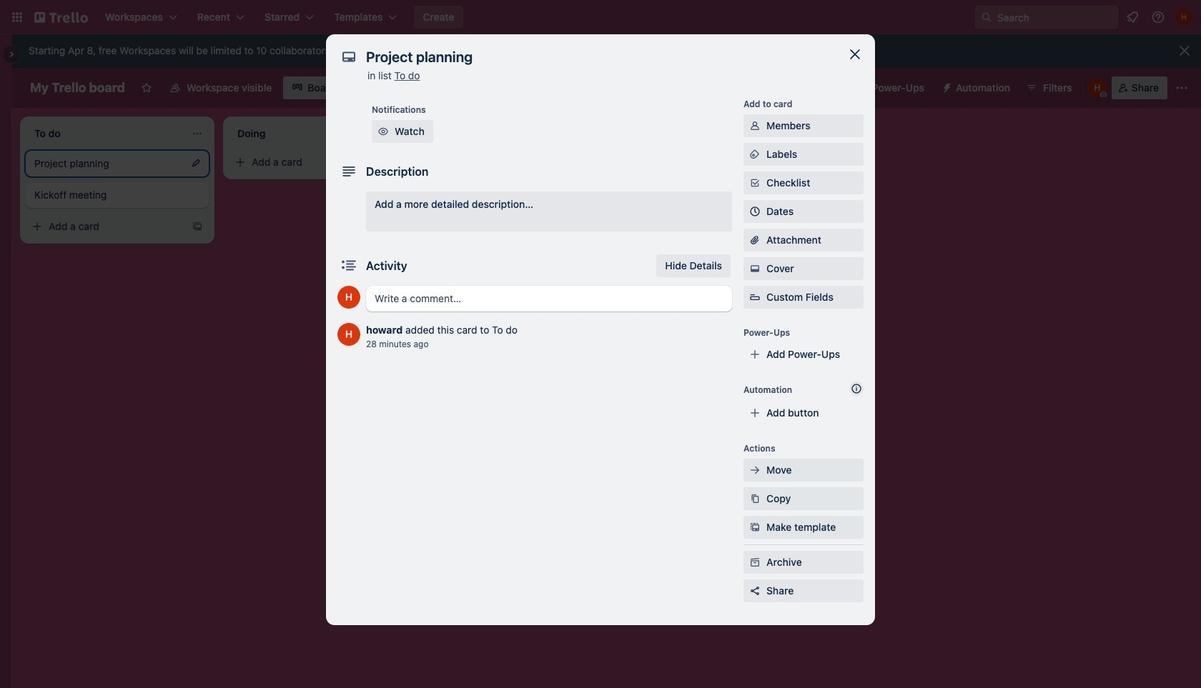Task type: vqa. For each thing, say whether or not it's contained in the screenshot.
3rd sm icon from the bottom
no



Task type: describe. For each thing, give the bounding box(es) containing it.
0 notifications image
[[1125, 9, 1142, 26]]

howard (howard38800628) image
[[338, 323, 361, 346]]

star or unstar board image
[[141, 82, 152, 94]]

Search field
[[993, 7, 1118, 27]]

howard (howard38800628) image inside primary "element"
[[1176, 9, 1193, 26]]

1 horizontal spatial create from template… image
[[395, 157, 406, 168]]

primary element
[[0, 0, 1202, 34]]

back to home image
[[34, 6, 88, 29]]

search image
[[982, 11, 993, 23]]

close dialog image
[[847, 46, 864, 63]]

show menu image
[[1175, 81, 1190, 95]]

edit card image
[[190, 157, 202, 169]]



Task type: locate. For each thing, give the bounding box(es) containing it.
1 vertical spatial create from template… image
[[192, 221, 203, 233]]

None text field
[[359, 44, 831, 70]]

2 horizontal spatial howard (howard38800628) image
[[1176, 9, 1193, 26]]

2 vertical spatial howard (howard38800628) image
[[338, 286, 361, 309]]

open information menu image
[[1152, 10, 1166, 24]]

sm image
[[936, 77, 957, 97], [748, 262, 763, 276], [748, 464, 763, 478], [748, 492, 763, 507], [748, 556, 763, 570]]

0 vertical spatial howard (howard38800628) image
[[1176, 9, 1193, 26]]

Write a comment text field
[[366, 286, 733, 312]]

1 vertical spatial howard (howard38800628) image
[[1088, 78, 1108, 98]]

0 horizontal spatial howard (howard38800628) image
[[338, 286, 361, 309]]

Board name text field
[[23, 77, 132, 99]]

0 horizontal spatial create from template… image
[[192, 221, 203, 233]]

sm image
[[748, 119, 763, 133], [376, 124, 391, 139], [748, 147, 763, 162], [748, 521, 763, 535]]

howard (howard38800628) image
[[1176, 9, 1193, 26], [1088, 78, 1108, 98], [338, 286, 361, 309]]

0 vertical spatial create from template… image
[[395, 157, 406, 168]]

create from template… image
[[395, 157, 406, 168], [192, 221, 203, 233]]

1 horizontal spatial howard (howard38800628) image
[[1088, 78, 1108, 98]]



